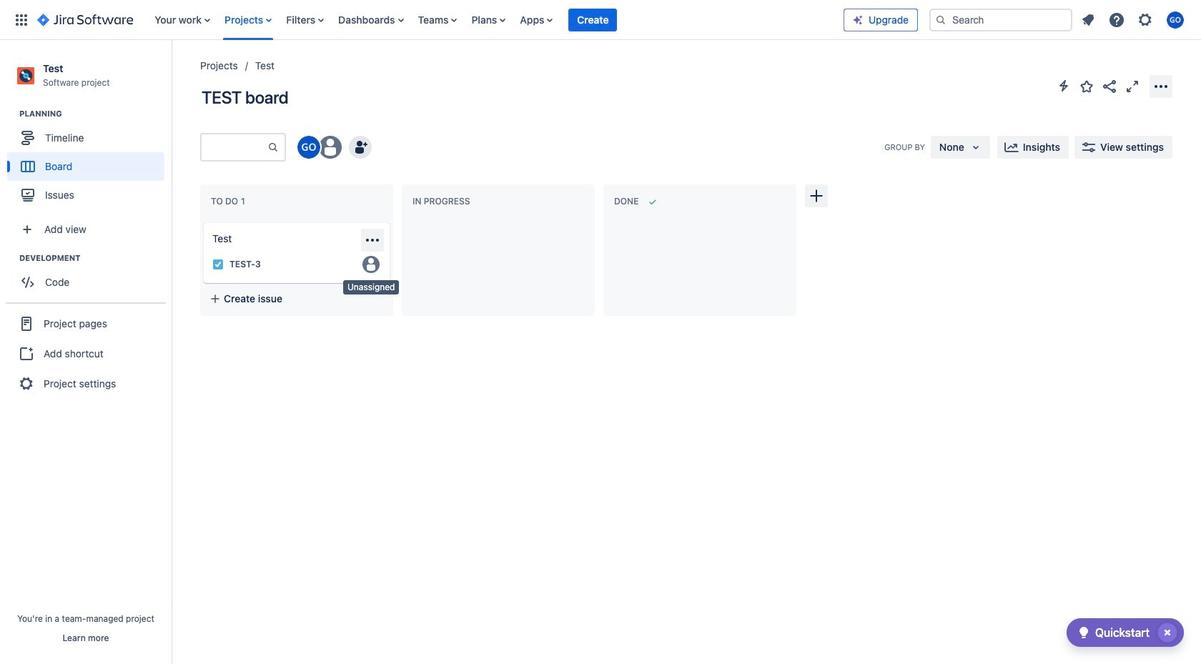 Task type: locate. For each thing, give the bounding box(es) containing it.
enter full screen image
[[1124, 78, 1141, 95]]

2 heading from the top
[[19, 253, 171, 264]]

search image
[[935, 14, 947, 25]]

check image
[[1075, 624, 1092, 641]]

1 vertical spatial group
[[7, 253, 171, 301]]

heading
[[19, 108, 171, 120], [19, 253, 171, 264]]

dismiss quickstart image
[[1156, 621, 1179, 644]]

create issue image
[[194, 213, 211, 230]]

development image
[[2, 250, 19, 267]]

sidebar element
[[0, 40, 172, 664]]

star test board image
[[1078, 78, 1095, 95]]

list
[[147, 0, 844, 40], [1075, 7, 1193, 33]]

your profile and settings image
[[1167, 11, 1184, 28]]

tooltip
[[343, 280, 399, 294]]

group
[[7, 108, 171, 214], [7, 253, 171, 301], [6, 303, 166, 404]]

sidebar navigation image
[[156, 57, 187, 86]]

0 vertical spatial group
[[7, 108, 171, 214]]

planning image
[[2, 105, 19, 122]]

1 heading from the top
[[19, 108, 171, 120]]

heading for planning icon
[[19, 108, 171, 120]]

create column image
[[808, 187, 825, 204]]

1 vertical spatial heading
[[19, 253, 171, 264]]

to do element
[[211, 196, 248, 207]]

0 vertical spatial heading
[[19, 108, 171, 120]]

more actions image
[[1153, 78, 1170, 95]]

banner
[[0, 0, 1201, 40]]

primary element
[[9, 0, 844, 40]]

None search field
[[930, 8, 1073, 31]]

notifications image
[[1080, 11, 1097, 28]]

jira software image
[[37, 11, 133, 28], [37, 11, 133, 28]]

help image
[[1108, 11, 1125, 28]]

list item
[[569, 0, 617, 40]]



Task type: describe. For each thing, give the bounding box(es) containing it.
task image
[[212, 259, 224, 270]]

heading for "development" image at top left
[[19, 253, 171, 264]]

group for planning icon
[[7, 108, 171, 214]]

settings image
[[1137, 11, 1154, 28]]

Search field
[[930, 8, 1073, 31]]

2 vertical spatial group
[[6, 303, 166, 404]]

group for "development" image at top left
[[7, 253, 171, 301]]

appswitcher icon image
[[13, 11, 30, 28]]

Search this board text field
[[202, 134, 267, 160]]

1 horizontal spatial list
[[1075, 7, 1193, 33]]

automations menu button icon image
[[1055, 77, 1073, 94]]

0 horizontal spatial list
[[147, 0, 844, 40]]

more actions for test-3 test image
[[364, 232, 381, 249]]

add people image
[[352, 139, 369, 156]]



Task type: vqa. For each thing, say whether or not it's contained in the screenshot.
next icon
no



